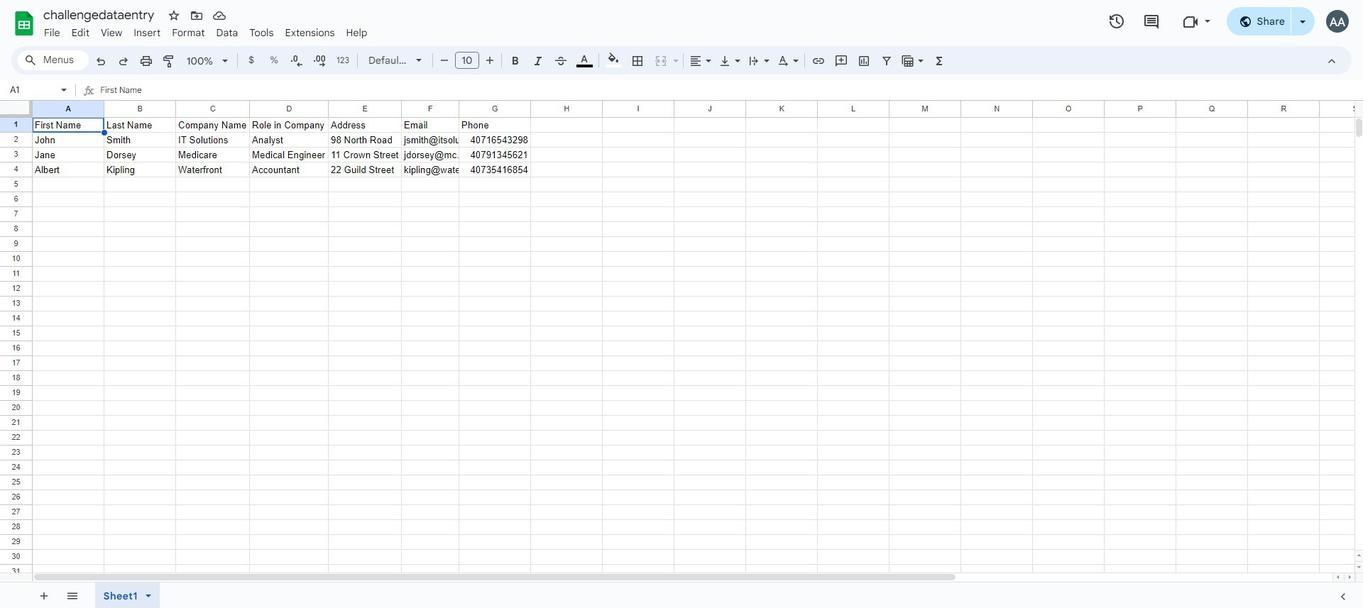 Task type: locate. For each thing, give the bounding box(es) containing it.
1 horizontal spatial toolbar
[[90, 583, 172, 609]]

merge cells image
[[654, 54, 668, 68]]

2 menu item from the left
[[66, 24, 95, 41]]

redo (ctrl+y) image
[[116, 54, 131, 68]]

document status: saved to drive. image
[[212, 9, 227, 23]]

3 menu item from the left
[[95, 24, 128, 41]]

application
[[0, 0, 1364, 609]]

font list. default (arial) selected. option
[[369, 50, 408, 70]]

star image
[[167, 9, 181, 23]]

decrease decimal places image
[[290, 54, 304, 68]]

increase font size (ctrl+shift+period) image
[[483, 53, 497, 67]]

menu bar banner
[[0, 0, 1364, 609]]

menu item
[[38, 24, 66, 41], [66, 24, 95, 41], [95, 24, 128, 41], [128, 24, 166, 41], [166, 24, 211, 41], [211, 24, 244, 41], [244, 24, 279, 41], [279, 24, 341, 41], [341, 24, 373, 41]]

quick sharing actions image
[[1300, 21, 1306, 43]]

None text field
[[100, 82, 1364, 100], [6, 83, 58, 97], [100, 82, 1364, 100], [6, 83, 58, 97]]

decrease font size (ctrl+shift+comma) image
[[437, 53, 451, 67]]

show all comments image
[[1143, 13, 1160, 30]]

italic (ctrl+i) image
[[531, 54, 545, 68]]

menu bar
[[38, 18, 373, 42]]

sheets home image
[[11, 11, 37, 36]]

2 toolbar from the left
[[90, 583, 172, 609]]

0 horizontal spatial toolbar
[[29, 583, 89, 609]]

add sheet image
[[37, 589, 49, 602]]

Menus field
[[18, 50, 89, 70]]

share. anyone with the link. anyone who has the link can access. no sign-in required. image
[[1239, 15, 1252, 27]]

fill color image
[[605, 50, 622, 67]]

1 menu item from the left
[[38, 24, 66, 41]]

create a filter image
[[880, 54, 894, 68]]

hide the menus (ctrl+shift+f) image
[[1325, 54, 1339, 68]]

toolbar
[[29, 583, 89, 609], [90, 583, 172, 609]]

name box (ctrl + j) element
[[4, 82, 71, 99]]

paint format image
[[162, 54, 176, 68]]



Task type: describe. For each thing, give the bounding box(es) containing it.
menu bar inside menu bar banner
[[38, 18, 373, 42]]

Zoom text field
[[183, 51, 217, 71]]

insert comment (ctrl+alt+m) image
[[834, 54, 849, 68]]

last edit was 14 hours ago image
[[1108, 13, 1125, 30]]

increase decimal places image
[[312, 54, 327, 68]]

select merge type image
[[670, 51, 679, 56]]

undo (ctrl+z) image
[[94, 54, 108, 68]]

Star checkbox
[[164, 6, 184, 26]]

4 menu item from the left
[[128, 24, 166, 41]]

6 menu item from the left
[[211, 24, 244, 41]]

1 toolbar from the left
[[29, 583, 89, 609]]

8 menu item from the left
[[279, 24, 341, 41]]

borders image
[[630, 50, 646, 70]]

Font size text field
[[456, 52, 479, 69]]

functions image
[[931, 50, 948, 70]]

7 menu item from the left
[[244, 24, 279, 41]]

Rename text field
[[38, 6, 163, 23]]

all sheets image
[[60, 584, 83, 607]]

9 menu item from the left
[[341, 24, 373, 41]]

insert chart image
[[857, 54, 871, 68]]

print (ctrl+p) image
[[139, 54, 153, 68]]

move image
[[190, 9, 204, 23]]

Font size field
[[455, 52, 485, 70]]

insert link (ctrl+k) image
[[812, 54, 826, 68]]

5 menu item from the left
[[166, 24, 211, 41]]

text color image
[[576, 50, 593, 67]]

main toolbar
[[88, 0, 952, 540]]

Zoom field
[[181, 50, 234, 72]]



Task type: vqa. For each thing, say whether or not it's contained in the screenshot.
A dd-ons
no



